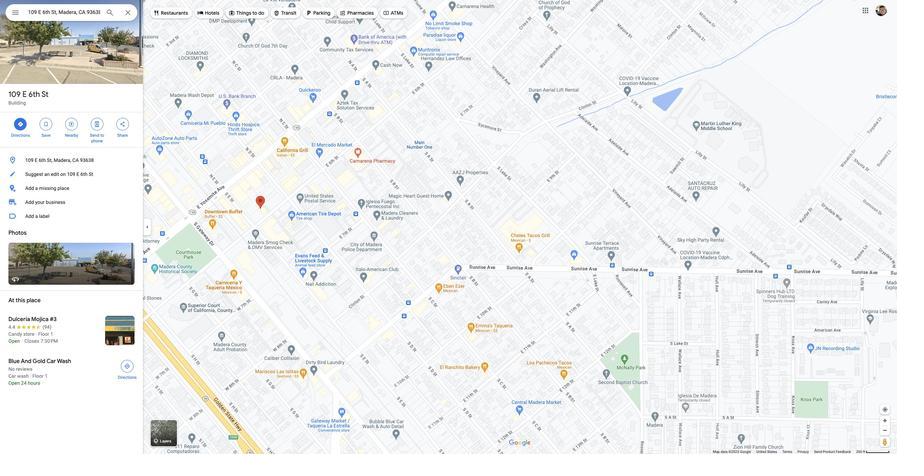 Task type: vqa. For each thing, say whether or not it's contained in the screenshot.
the Update results when map moves option
no



Task type: locate. For each thing, give the bounding box(es) containing it.
1 vertical spatial send
[[814, 451, 822, 454]]

add left your
[[25, 200, 34, 205]]

1 open from the top
[[8, 339, 20, 344]]

add inside button
[[25, 186, 34, 191]]

0 vertical spatial 6th
[[28, 90, 40, 100]]

st inside 109 e 6th st building
[[41, 90, 48, 100]]

a left label
[[35, 214, 38, 219]]

e down ca on the left top of the page
[[76, 172, 79, 177]]

suggest an edit on 109 e 6th st button
[[0, 168, 143, 182]]

1 horizontal spatial 109
[[25, 158, 33, 163]]

st
[[41, 90, 48, 100], [89, 172, 93, 177]]

add a missing place button
[[0, 182, 143, 196]]

2 horizontal spatial 109
[[67, 172, 75, 177]]

mojica
[[31, 316, 49, 323]]

1 down gold
[[45, 374, 48, 380]]

place down on
[[57, 186, 69, 191]]

1 vertical spatial floor
[[32, 374, 44, 380]]

0 vertical spatial car
[[46, 358, 56, 365]]

blue and gold car wash no reviews car wash · floor 1 open 24 hours
[[8, 358, 71, 387]]

0 horizontal spatial to
[[100, 133, 104, 138]]


[[153, 9, 159, 17]]

layers
[[160, 440, 171, 444]]

0 vertical spatial 109
[[8, 90, 21, 100]]

1 horizontal spatial e
[[35, 158, 38, 163]]

directions down 
[[11, 133, 30, 138]]

6th
[[28, 90, 40, 100], [39, 158, 46, 163], [80, 172, 88, 177]]

1 a from the top
[[35, 186, 38, 191]]

a
[[35, 186, 38, 191], [35, 214, 38, 219]]

2 horizontal spatial e
[[76, 172, 79, 177]]

2 open from the top
[[8, 381, 20, 387]]

add inside button
[[25, 214, 34, 219]]

0 horizontal spatial e
[[22, 90, 27, 100]]

missing
[[39, 186, 56, 191]]

st up the  on the top of page
[[41, 90, 48, 100]]

2 add from the top
[[25, 200, 34, 205]]

open down candy
[[8, 339, 20, 344]]

to left do
[[252, 10, 257, 16]]

place right this
[[27, 298, 41, 305]]

0 vertical spatial e
[[22, 90, 27, 100]]

a inside button
[[35, 186, 38, 191]]

no
[[8, 367, 15, 373]]

photos
[[8, 230, 27, 237]]

st down 93638
[[89, 172, 93, 177]]

· right store
[[36, 332, 37, 337]]

footer inside google maps element
[[713, 450, 856, 455]]

to
[[252, 10, 257, 16], [100, 133, 104, 138]]

0 horizontal spatial 1
[[45, 374, 48, 380]]

0 vertical spatial to
[[252, 10, 257, 16]]

store
[[23, 332, 34, 337]]

0 vertical spatial ·
[[36, 332, 37, 337]]

privacy button
[[798, 450, 809, 455]]

send product feedback button
[[814, 450, 851, 455]]

1 horizontal spatial ·
[[36, 332, 37, 337]]

109 right on
[[67, 172, 75, 177]]

0 horizontal spatial directions
[[11, 133, 30, 138]]

add for add a missing place
[[25, 186, 34, 191]]

atms
[[391, 10, 403, 16]]

edit
[[51, 172, 59, 177]]

0 vertical spatial add
[[25, 186, 34, 191]]

3 add from the top
[[25, 214, 34, 219]]

0 horizontal spatial car
[[8, 374, 16, 380]]

a left missing
[[35, 186, 38, 191]]

suggest
[[25, 172, 43, 177]]

0 horizontal spatial st
[[41, 90, 48, 100]]

send
[[90, 133, 99, 138], [814, 451, 822, 454]]

6th for st,
[[39, 158, 46, 163]]

floor up hours
[[32, 374, 44, 380]]


[[11, 8, 20, 18]]

hours
[[28, 381, 40, 387]]

 button
[[6, 4, 25, 22]]

business
[[46, 200, 65, 205]]

open left 24
[[8, 381, 20, 387]]

directions
[[11, 133, 30, 138], [118, 376, 137, 381]]

st,
[[47, 158, 52, 163]]

1 vertical spatial a
[[35, 214, 38, 219]]

candy store · floor 1 open ⋅ closes 7:30 pm
[[8, 332, 58, 344]]

©2023
[[729, 451, 739, 454]]

add left label
[[25, 214, 34, 219]]

· inside 'candy store · floor 1 open ⋅ closes 7:30 pm'
[[36, 332, 37, 337]]

0 vertical spatial directions
[[11, 133, 30, 138]]

1 horizontal spatial st
[[89, 172, 93, 177]]

open inside blue and gold car wash no reviews car wash · floor 1 open 24 hours
[[8, 381, 20, 387]]

1 vertical spatial e
[[35, 158, 38, 163]]

0 horizontal spatial send
[[90, 133, 99, 138]]

1
[[50, 332, 53, 337], [45, 374, 48, 380]]

closes
[[24, 339, 39, 344]]

109 up building
[[8, 90, 21, 100]]

1 vertical spatial open
[[8, 381, 20, 387]]

1 horizontal spatial place
[[57, 186, 69, 191]]

send left product
[[814, 451, 822, 454]]

to up phone
[[100, 133, 104, 138]]

1 add from the top
[[25, 186, 34, 191]]

states
[[767, 451, 777, 454]]

2 vertical spatial add
[[25, 214, 34, 219]]

6th inside 109 e 6th st building
[[28, 90, 40, 100]]

e for st
[[22, 90, 27, 100]]

pharmacies
[[347, 10, 374, 16]]

1 vertical spatial ·
[[30, 374, 31, 380]]

1 vertical spatial 1
[[45, 374, 48, 380]]

1 vertical spatial to
[[100, 133, 104, 138]]

200
[[856, 451, 862, 454]]

car right gold
[[46, 358, 56, 365]]

2 vertical spatial 6th
[[80, 172, 88, 177]]

1 horizontal spatial to
[[252, 10, 257, 16]]

200 ft
[[856, 451, 865, 454]]


[[273, 9, 280, 17]]

· right "wash"
[[30, 374, 31, 380]]

·
[[36, 332, 37, 337], [30, 374, 31, 380]]

send for send product feedback
[[814, 451, 822, 454]]

send inside button
[[814, 451, 822, 454]]


[[43, 121, 49, 128]]

directions inside button
[[118, 376, 137, 381]]


[[229, 9, 235, 17]]

map data ©2023 google
[[713, 451, 751, 454]]

directions down "directions" icon
[[118, 376, 137, 381]]

1 vertical spatial directions
[[118, 376, 137, 381]]

google
[[740, 451, 751, 454]]

 restaurants
[[153, 9, 188, 17]]

e inside 109 e 6th st building
[[22, 90, 27, 100]]

0 vertical spatial place
[[57, 186, 69, 191]]

add down the suggest
[[25, 186, 34, 191]]

united states button
[[756, 450, 777, 455]]

nearby
[[65, 133, 78, 138]]

2 a from the top
[[35, 214, 38, 219]]


[[383, 9, 389, 17]]

1 vertical spatial add
[[25, 200, 34, 205]]

a inside button
[[35, 214, 38, 219]]

0 vertical spatial floor
[[38, 332, 49, 337]]

1 vertical spatial 6th
[[39, 158, 46, 163]]

send product feedback
[[814, 451, 851, 454]]

your
[[35, 200, 45, 205]]

93638
[[80, 158, 94, 163]]

car down no
[[8, 374, 16, 380]]

at
[[8, 298, 14, 305]]

0 vertical spatial st
[[41, 90, 48, 100]]

show street view coverage image
[[880, 437, 890, 448]]

place
[[57, 186, 69, 191], [27, 298, 41, 305]]

109 inside 109 e 6th st building
[[8, 90, 21, 100]]

reviews
[[16, 367, 32, 373]]

car
[[46, 358, 56, 365], [8, 374, 16, 380]]

None field
[[28, 8, 100, 16]]

0 vertical spatial a
[[35, 186, 38, 191]]

actions for 109 e 6th st region
[[0, 112, 143, 148]]

0 horizontal spatial 109
[[8, 90, 21, 100]]

1 horizontal spatial directions
[[118, 376, 137, 381]]

building
[[8, 100, 26, 106]]


[[340, 9, 346, 17]]

109 up the suggest
[[25, 158, 33, 163]]

wash
[[17, 374, 29, 380]]

a for missing
[[35, 186, 38, 191]]

0 vertical spatial 1
[[50, 332, 53, 337]]

1 horizontal spatial send
[[814, 451, 822, 454]]

1 horizontal spatial 1
[[50, 332, 53, 337]]

data
[[721, 451, 728, 454]]

send inside send to phone
[[90, 133, 99, 138]]

1 up 7:30 pm
[[50, 332, 53, 337]]

collapse side panel image
[[143, 224, 151, 231]]

send up phone
[[90, 133, 99, 138]]

1 vertical spatial 109
[[25, 158, 33, 163]]

1 horizontal spatial car
[[46, 358, 56, 365]]

open
[[8, 339, 20, 344], [8, 381, 20, 387]]

109 e 6th st, madera, ca 93638
[[25, 158, 94, 163]]

6th inside 109 e 6th st, madera, ca 93638 button
[[39, 158, 46, 163]]

wash
[[57, 358, 71, 365]]

to inside  things to do
[[252, 10, 257, 16]]

4.4 stars 94 reviews image
[[8, 324, 51, 331]]

0 vertical spatial send
[[90, 133, 99, 138]]

directions inside actions for 109 e 6th st region
[[11, 133, 30, 138]]

1 vertical spatial st
[[89, 172, 93, 177]]

24
[[21, 381, 27, 387]]

ft
[[863, 451, 865, 454]]

0 horizontal spatial place
[[27, 298, 41, 305]]

footer
[[713, 450, 856, 455]]

united
[[756, 451, 766, 454]]

show your location image
[[882, 407, 888, 413]]

google account: ben chafik  
(ben.chafik@adept.ai) image
[[876, 5, 887, 16]]

do
[[258, 10, 264, 16]]

1 vertical spatial car
[[8, 374, 16, 380]]

e up building
[[22, 90, 27, 100]]

footer containing map data ©2023 google
[[713, 450, 856, 455]]

on
[[60, 172, 66, 177]]

add a label
[[25, 214, 49, 219]]

0 vertical spatial open
[[8, 339, 20, 344]]

e left the st,
[[35, 158, 38, 163]]

floor down '(94)'
[[38, 332, 49, 337]]

0 horizontal spatial ·
[[30, 374, 31, 380]]

to inside send to phone
[[100, 133, 104, 138]]

add a label button
[[0, 210, 143, 224]]

· inside blue and gold car wash no reviews car wash · floor 1 open 24 hours
[[30, 374, 31, 380]]



Task type: describe. For each thing, give the bounding box(es) containing it.
1 vertical spatial place
[[27, 298, 41, 305]]

and
[[21, 358, 31, 365]]

things
[[236, 10, 251, 16]]

a for label
[[35, 214, 38, 219]]

1 inside 'candy store · floor 1 open ⋅ closes 7:30 pm'
[[50, 332, 53, 337]]

109 for st,
[[25, 158, 33, 163]]

restaurants
[[161, 10, 188, 16]]

 things to do
[[229, 9, 264, 17]]

109 E 6th St, Madera, CA 93638 field
[[6, 4, 137, 21]]

dulcería
[[8, 316, 30, 323]]

6th inside suggest an edit on 109 e 6th st button
[[80, 172, 88, 177]]

terms
[[782, 451, 792, 454]]

terms button
[[782, 450, 792, 455]]

phone
[[91, 139, 103, 144]]

transit
[[281, 10, 296, 16]]

floor inside blue and gold car wash no reviews car wash · floor 1 open 24 hours
[[32, 374, 44, 380]]

(94)
[[43, 325, 51, 330]]

add your business link
[[0, 196, 143, 210]]

feedback
[[836, 451, 851, 454]]

none field inside 109 e 6th st, madera, ca 93638 field
[[28, 8, 100, 16]]

6th for st
[[28, 90, 40, 100]]

109 e 6th st building
[[8, 90, 48, 106]]


[[306, 9, 312, 17]]

gold
[[33, 358, 45, 365]]


[[68, 121, 75, 128]]

4.4
[[8, 325, 15, 330]]

united states
[[756, 451, 777, 454]]

send for send to phone
[[90, 133, 99, 138]]

zoom in image
[[882, 419, 888, 424]]

this
[[16, 298, 25, 305]]

 parking
[[306, 9, 330, 17]]

1 inside blue and gold car wash no reviews car wash · floor 1 open 24 hours
[[45, 374, 48, 380]]

at this place
[[8, 298, 41, 305]]


[[17, 121, 24, 128]]

blue
[[8, 358, 20, 365]]

floor inside 'candy store · floor 1 open ⋅ closes 7:30 pm'
[[38, 332, 49, 337]]

 pharmacies
[[340, 9, 374, 17]]

add your business
[[25, 200, 65, 205]]

an
[[44, 172, 50, 177]]

200 ft button
[[856, 451, 890, 454]]

2 vertical spatial e
[[76, 172, 79, 177]]

st inside button
[[89, 172, 93, 177]]

 transit
[[273, 9, 296, 17]]

save
[[41, 133, 50, 138]]

109 e 6th st main content
[[0, 0, 143, 455]]

map
[[713, 451, 720, 454]]

add for add your business
[[25, 200, 34, 205]]

google maps element
[[0, 0, 897, 455]]

⋅
[[21, 339, 23, 344]]

send to phone
[[90, 133, 104, 144]]

parking
[[313, 10, 330, 16]]

ca
[[72, 158, 79, 163]]


[[197, 9, 203, 17]]

 hotels
[[197, 9, 219, 17]]

directions image
[[124, 364, 130, 370]]

product
[[823, 451, 835, 454]]

zoom out image
[[882, 429, 888, 434]]

2 vertical spatial 109
[[67, 172, 75, 177]]

dulcería mojica #3
[[8, 316, 57, 323]]

 atms
[[383, 9, 403, 17]]

suggest an edit on 109 e 6th st
[[25, 172, 93, 177]]

privacy
[[798, 451, 809, 454]]

madera,
[[54, 158, 71, 163]]

add for add a label
[[25, 214, 34, 219]]

open inside 'candy store · floor 1 open ⋅ closes 7:30 pm'
[[8, 339, 20, 344]]

109 for st
[[8, 90, 21, 100]]

place inside button
[[57, 186, 69, 191]]


[[119, 121, 126, 128]]

109 e 6th st, madera, ca 93638 button
[[0, 153, 143, 168]]

directions button
[[114, 358, 141, 381]]

e for st,
[[35, 158, 38, 163]]

share
[[117, 133, 128, 138]]

 search field
[[6, 4, 137, 22]]

add a missing place
[[25, 186, 69, 191]]

#3
[[50, 316, 57, 323]]

hotels
[[205, 10, 219, 16]]


[[94, 121, 100, 128]]

7:30 pm
[[40, 339, 58, 344]]



